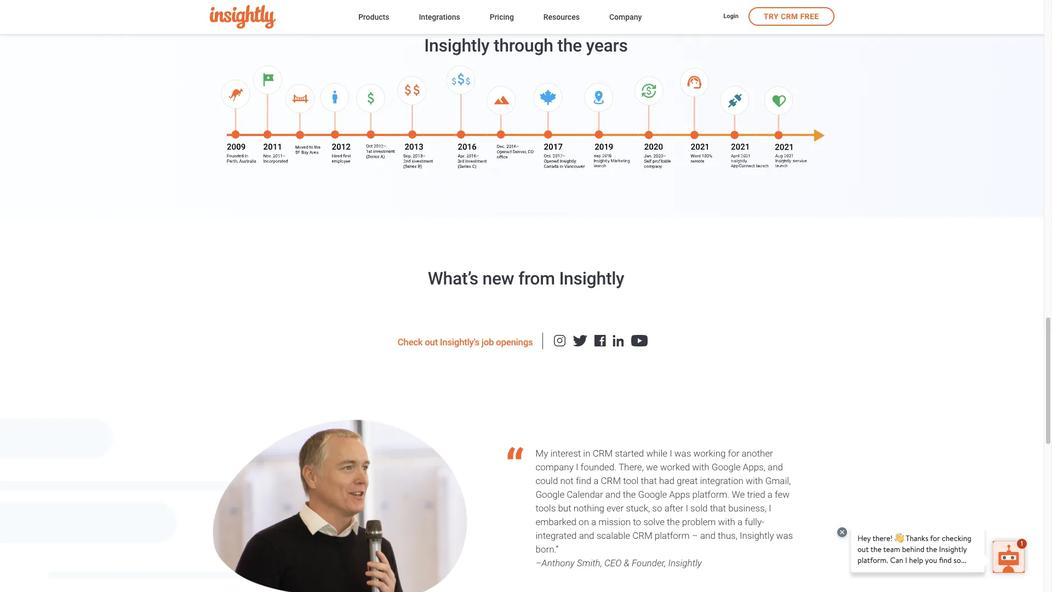 Task type: describe. For each thing, give the bounding box(es) containing it.
and right –
[[701, 530, 716, 541]]

products
[[358, 12, 389, 21]]

a right on
[[592, 516, 597, 527]]

smith,
[[577, 558, 602, 569]]

on
[[579, 516, 589, 527]]

0 vertical spatial with
[[692, 462, 710, 473]]

crm down founded.
[[601, 475, 621, 486]]

try crm free button
[[749, 7, 835, 26]]

openings
[[496, 337, 533, 348]]

2 horizontal spatial google
[[712, 462, 741, 473]]

try crm free link
[[749, 7, 835, 26]]

a left fully-
[[738, 516, 743, 527]]

what's new from insightly
[[428, 268, 625, 289]]

to
[[633, 516, 641, 527]]

0 horizontal spatial was
[[675, 448, 691, 459]]

try crm free
[[764, 12, 819, 21]]

i right business,
[[769, 503, 772, 514]]

had
[[659, 475, 675, 486]]

business,
[[729, 503, 767, 514]]

crm inside 'button'
[[781, 12, 798, 21]]

scalable
[[597, 530, 630, 541]]

ceo
[[605, 558, 622, 569]]

0 horizontal spatial that
[[641, 475, 657, 486]]

apps,
[[743, 462, 766, 473]]

there,
[[619, 462, 644, 473]]

from
[[519, 268, 555, 289]]

company
[[536, 462, 574, 473]]

integrations
[[419, 12, 460, 21]]

1 vertical spatial was
[[777, 530, 793, 541]]

products link
[[358, 10, 389, 25]]

and up the gmail,
[[768, 462, 783, 473]]

integrations link
[[419, 10, 460, 25]]

not
[[560, 475, 574, 486]]

embarked
[[536, 516, 577, 527]]

company link
[[610, 10, 642, 25]]

check
[[398, 337, 423, 348]]

nothing
[[574, 503, 605, 514]]

but
[[558, 503, 572, 514]]

i left sold on the bottom right
[[686, 503, 688, 514]]

tools
[[536, 503, 556, 514]]

fully-
[[745, 516, 765, 527]]

company
[[610, 12, 642, 21]]

ever
[[607, 503, 624, 514]]

login
[[724, 13, 739, 20]]

resources link
[[544, 10, 580, 25]]

solve
[[644, 516, 665, 527]]

and down on
[[579, 530, 594, 541]]

1 horizontal spatial google
[[638, 489, 667, 500]]

calendar
[[567, 489, 603, 500]]

thus,
[[718, 530, 738, 541]]

resources
[[544, 12, 580, 21]]

new
[[483, 268, 514, 289]]

sold
[[691, 503, 708, 514]]

tried
[[747, 489, 766, 500]]

we
[[732, 489, 745, 500]]

0 vertical spatial the
[[558, 35, 582, 56]]



Task type: locate. For each thing, give the bounding box(es) containing it.
after
[[665, 503, 684, 514]]

pricing
[[490, 12, 514, 21]]

could
[[536, 475, 558, 486]]

what's
[[428, 268, 478, 289]]

and up ever
[[606, 489, 621, 500]]

through
[[494, 35, 553, 56]]

and
[[768, 462, 783, 473], [606, 489, 621, 500], [579, 530, 594, 541], [701, 530, 716, 541]]

with
[[692, 462, 710, 473], [746, 475, 763, 486], [718, 516, 736, 527]]

founded.
[[581, 462, 617, 473]]

&
[[624, 558, 630, 569]]

for
[[728, 448, 740, 459]]

0 horizontal spatial with
[[692, 462, 710, 473]]

my
[[536, 448, 548, 459]]

worked
[[660, 462, 690, 473]]

mission
[[599, 516, 631, 527]]

1 horizontal spatial was
[[777, 530, 793, 541]]

while
[[647, 448, 668, 459]]

i
[[670, 448, 672, 459], [576, 462, 579, 473], [686, 503, 688, 514], [769, 503, 772, 514]]

a left few
[[768, 489, 773, 500]]

crm up founded.
[[593, 448, 613, 459]]

insightly logo link
[[210, 5, 341, 29]]

1 vertical spatial with
[[746, 475, 763, 486]]

1 horizontal spatial that
[[710, 503, 726, 514]]

years
[[586, 35, 628, 56]]

great
[[677, 475, 698, 486]]

a
[[594, 475, 599, 486], [768, 489, 773, 500], [592, 516, 597, 527], [738, 516, 743, 527]]

google down "could"
[[536, 489, 565, 500]]

started
[[615, 448, 644, 459]]

0 horizontal spatial google
[[536, 489, 565, 500]]

we
[[646, 462, 658, 473]]

1 horizontal spatial the
[[623, 489, 636, 500]]

tool
[[623, 475, 639, 486]]

in
[[583, 448, 591, 459]]

pricing link
[[490, 10, 514, 25]]

that down we
[[641, 475, 657, 486]]

google
[[712, 462, 741, 473], [536, 489, 565, 500], [638, 489, 667, 500]]

another
[[742, 448, 773, 459]]

integration
[[700, 475, 744, 486]]

the down "tool"
[[623, 489, 636, 500]]

that
[[641, 475, 657, 486], [710, 503, 726, 514]]

2 vertical spatial with
[[718, 516, 736, 527]]

–anthony
[[536, 558, 575, 569]]

job
[[482, 337, 494, 348]]

–
[[692, 530, 698, 541]]

gmail,
[[766, 475, 791, 486]]

few
[[775, 489, 790, 500]]

integrated
[[536, 530, 577, 541]]

was up worked
[[675, 448, 691, 459]]

1 vertical spatial the
[[623, 489, 636, 500]]

the
[[558, 35, 582, 56], [623, 489, 636, 500], [667, 516, 680, 527]]

the down after
[[667, 516, 680, 527]]

check out insightly's job openings
[[398, 337, 533, 348]]

interest
[[551, 448, 581, 459]]

founder,
[[632, 558, 666, 569]]

try
[[764, 12, 779, 21]]

0 horizontal spatial the
[[558, 35, 582, 56]]

1 vertical spatial that
[[710, 503, 726, 514]]

platform
[[655, 530, 690, 541]]

2 vertical spatial the
[[667, 516, 680, 527]]

problem
[[682, 516, 716, 527]]

the down resources link
[[558, 35, 582, 56]]

was
[[675, 448, 691, 459], [777, 530, 793, 541]]

insightly
[[424, 35, 490, 56], [559, 268, 625, 289], [740, 530, 774, 541], [668, 558, 702, 569]]

apps
[[669, 489, 690, 500]]

crm
[[781, 12, 798, 21], [593, 448, 613, 459], [601, 475, 621, 486], [633, 530, 653, 541]]

insightly logo image
[[210, 5, 275, 29]]

with up thus,
[[718, 516, 736, 527]]

find
[[576, 475, 592, 486]]

1 horizontal spatial with
[[718, 516, 736, 527]]

check out insightly's job openings link
[[398, 337, 553, 348]]

0 vertical spatial was
[[675, 448, 691, 459]]

i right the "while" on the right of page
[[670, 448, 672, 459]]

0 vertical spatial that
[[641, 475, 657, 486]]

2 horizontal spatial with
[[746, 475, 763, 486]]

stuck,
[[626, 503, 650, 514]]

login link
[[724, 12, 739, 22]]

that down "platform."
[[710, 503, 726, 514]]

platform.
[[693, 489, 730, 500]]

my interest in crm started while i was working for another company i founded. there, we worked with google apps, and could not find a crm tool that had great integration with gmail, google calendar and the google apps platform. we tried a few tools but nothing ever stuck, so after i sold that business, i embarked on a mission to solve the problem with a fully- integrated and scalable crm platform – and thus, insightly was born." –anthony smith, ceo & founder, insightly
[[536, 448, 793, 569]]

with down working
[[692, 462, 710, 473]]

born."
[[536, 544, 559, 555]]

insightly through the years
[[424, 35, 628, 56]]

crm right try
[[781, 12, 798, 21]]

so
[[653, 503, 662, 514]]

was down few
[[777, 530, 793, 541]]

with down apps,
[[746, 475, 763, 486]]

free
[[801, 12, 819, 21]]

2 horizontal spatial the
[[667, 516, 680, 527]]

working
[[694, 448, 726, 459]]

a right find
[[594, 475, 599, 486]]

out
[[425, 337, 438, 348]]

crm down to
[[633, 530, 653, 541]]

google up so
[[638, 489, 667, 500]]

insightly's
[[440, 337, 480, 348]]

google up integration
[[712, 462, 741, 473]]

i up find
[[576, 462, 579, 473]]



Task type: vqa. For each thing, say whether or not it's contained in the screenshot.
President,
no



